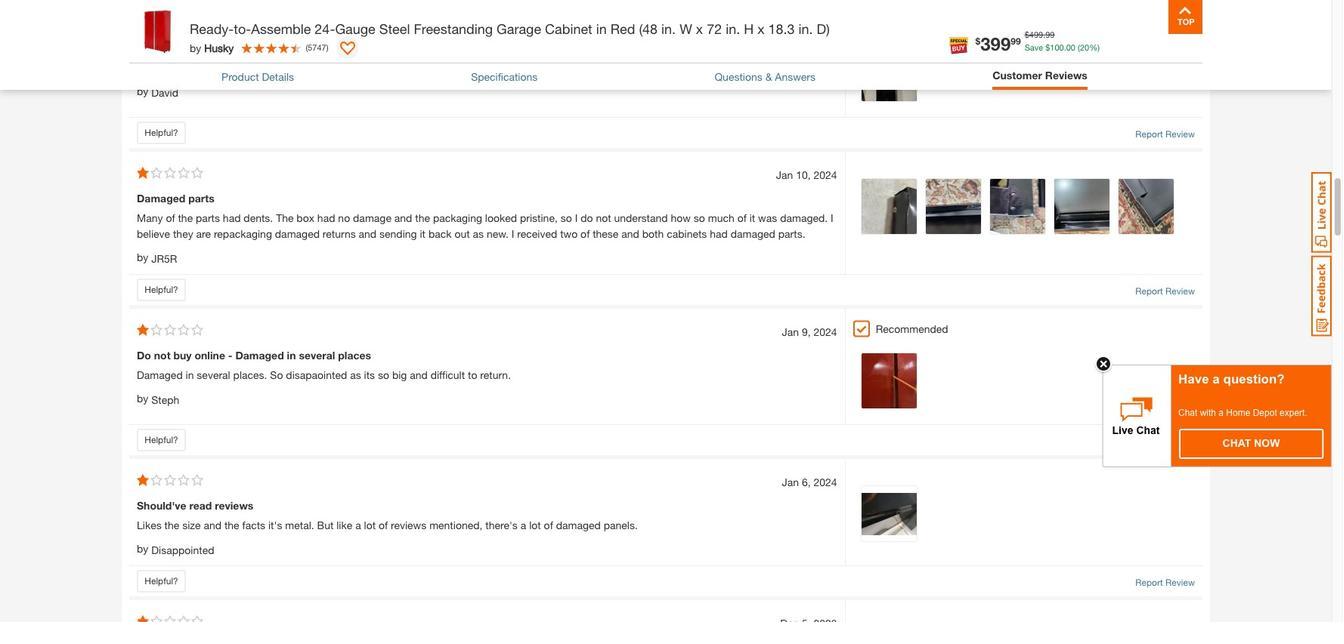Task type: describe. For each thing, give the bounding box(es) containing it.
there's
[[486, 520, 518, 532]]

are
[[196, 228, 211, 241]]

of right much
[[738, 212, 747, 225]]

recommended
[[876, 323, 949, 336]]

returns
[[323, 228, 356, 241]]

1 horizontal spatial i
[[575, 212, 578, 225]]

product details
[[222, 70, 294, 83]]

helpful? for david
[[145, 127, 178, 139]]

depot
[[1253, 408, 1278, 419]]

&
[[766, 70, 772, 83]]

chat
[[1179, 408, 1198, 419]]

save
[[1025, 42, 1043, 52]]

jan 9, 2024
[[782, 326, 837, 339]]

1 horizontal spatial several
[[299, 349, 335, 362]]

$ for 399
[[976, 35, 981, 46]]

now
[[1254, 438, 1280, 450]]

damaged parts many of the parts had dents. the box had no damage and the packaging looked pristine, so i do not understand how so much of it was damaged.  i believe they are repackaging damaged returns and sending it back out as new.  i received two of these and both cabinets had damaged parts.
[[137, 192, 834, 241]]

0 horizontal spatial in
[[186, 369, 194, 382]]

product image image
[[133, 8, 182, 57]]

big
[[392, 369, 407, 382]]

report review for jan 20, 2024
[[1136, 129, 1195, 140]]

$ 399 99
[[976, 33, 1021, 54]]

metal.
[[285, 520, 314, 532]]

20
[[1080, 42, 1090, 52]]

understand
[[614, 212, 668, 225]]

of up they
[[166, 212, 175, 225]]

it…
[[411, 62, 427, 74]]

by husky
[[190, 41, 234, 54]]

2024 for jan 6, 2024
[[814, 477, 837, 489]]

helpful? for jr5r
[[145, 284, 178, 296]]

499
[[1030, 29, 1043, 39]]

questions & answers
[[715, 70, 816, 83]]

helpful? for steph
[[145, 435, 178, 446]]

and inside should've read reviews likes the size and the facts it's metal. but like a lot of reviews mentioned, there's a lot of damaged panels.
[[204, 520, 222, 532]]

david button
[[151, 85, 178, 101]]

specifications
[[471, 70, 538, 83]]

jan for jan 9, 2024
[[782, 326, 799, 339]]

packaging
[[433, 212, 482, 225]]

1 lot from the left
[[364, 520, 376, 532]]

it's
[[268, 520, 282, 532]]

$ for 499
[[1025, 29, 1030, 39]]

the for damaged parts
[[178, 212, 193, 225]]

1 horizontal spatial in
[[287, 349, 296, 362]]

it inside door bent didn't notice the door was bent until it came time to hang it… very disappointed…
[[311, 62, 317, 74]]

damage
[[353, 212, 392, 225]]

parts.
[[779, 228, 806, 241]]

1 horizontal spatial it
[[420, 228, 426, 241]]

72
[[707, 20, 722, 37]]

w
[[680, 20, 692, 37]]

to inside do not buy online - damaged in several places damaged in several places. so disapaointed as its so big and difficult to return.
[[468, 369, 477, 382]]

back
[[429, 228, 452, 241]]

dents.
[[244, 212, 273, 225]]

2 horizontal spatial so
[[694, 212, 705, 225]]

1 in. from the left
[[662, 20, 676, 37]]

by for by steph
[[137, 393, 148, 405]]

feedback link image
[[1312, 256, 1332, 337]]

so
[[270, 369, 283, 382]]

jan 10, 2024
[[776, 169, 837, 182]]

sending
[[380, 228, 417, 241]]

door
[[218, 62, 240, 74]]

by jr5r
[[137, 251, 177, 266]]

24-
[[315, 20, 335, 37]]

how
[[671, 212, 691, 225]]

reviews
[[1046, 69, 1088, 82]]

didn't
[[137, 62, 165, 74]]

by steph
[[137, 393, 179, 407]]

have a question?
[[1179, 373, 1285, 387]]

helpful? button for david
[[137, 122, 186, 145]]

100
[[1050, 42, 1064, 52]]

2 in. from the left
[[726, 20, 740, 37]]

damaged.
[[780, 212, 828, 225]]

helpful? button for steph
[[137, 430, 186, 452]]

0 vertical spatial in
[[596, 20, 607, 37]]

very
[[430, 62, 450, 74]]

99 inside $ 499 . 99 save $ 100 . 00 ( 20 %)
[[1046, 29, 1055, 39]]

399
[[981, 33, 1011, 54]]

chat with a home depot expert.
[[1179, 408, 1308, 419]]

0 vertical spatial .
[[1043, 29, 1046, 39]]

buy
[[174, 349, 192, 362]]

damaged inside should've read reviews likes the size and the facts it's metal. but like a lot of reviews mentioned, there's a lot of damaged panels.
[[556, 520, 601, 532]]

came
[[320, 62, 346, 74]]

and down damage
[[359, 228, 377, 241]]

( inside $ 499 . 99 save $ 100 . 00 ( 20 %)
[[1078, 42, 1080, 52]]

a right the there's
[[521, 520, 526, 532]]

disappointed
[[151, 544, 214, 557]]

by for by husky
[[190, 41, 201, 54]]

should've
[[137, 500, 186, 513]]

report review for jan 10, 2024
[[1136, 286, 1195, 297]]

freestanding
[[414, 20, 493, 37]]

damaged inside damaged parts many of the parts had dents. the box had no damage and the packaging looked pristine, so i do not understand how so much of it was damaged.  i believe they are repackaging damaged returns and sending it back out as new.  i received two of these and both cabinets had damaged parts.
[[137, 192, 185, 205]]

2 horizontal spatial i
[[831, 212, 834, 225]]

2 horizontal spatial it
[[750, 212, 755, 225]]

0 vertical spatial reviews
[[215, 500, 254, 513]]

cabinet
[[545, 20, 593, 37]]

questions
[[715, 70, 763, 83]]

of right the there's
[[544, 520, 553, 532]]

00
[[1067, 42, 1076, 52]]

report for jan 9, 2024
[[1136, 436, 1163, 448]]

6,
[[802, 477, 811, 489]]

1 x from the left
[[696, 20, 703, 37]]

new.
[[487, 228, 509, 241]]

pristine,
[[520, 212, 558, 225]]

disappointed…
[[453, 62, 525, 74]]

report review for jan 6, 2024
[[1136, 578, 1195, 589]]

%)
[[1090, 42, 1100, 52]]

jan for jan 6, 2024
[[782, 477, 799, 489]]

0 horizontal spatial had
[[223, 212, 241, 225]]

ready-
[[190, 20, 234, 37]]

d)
[[817, 20, 830, 37]]

david
[[151, 86, 178, 99]]

notice
[[168, 62, 197, 74]]

of down do
[[581, 228, 590, 241]]

0 horizontal spatial i
[[512, 228, 514, 241]]

chat now
[[1223, 438, 1280, 450]]

door
[[137, 42, 162, 55]]

believe
[[137, 228, 170, 241]]

h
[[744, 20, 754, 37]]

its
[[364, 369, 375, 382]]



Task type: locate. For each thing, give the bounding box(es) containing it.
in
[[596, 20, 607, 37], [287, 349, 296, 362], [186, 369, 194, 382]]

both
[[642, 228, 664, 241]]

99 left save
[[1011, 35, 1021, 46]]

4 report review button from the top
[[1136, 577, 1195, 591]]

4 review from the top
[[1166, 578, 1195, 589]]

2 horizontal spatial in.
[[799, 20, 813, 37]]

2 horizontal spatial in
[[596, 20, 607, 37]]

3 helpful? button from the top
[[137, 430, 186, 452]]

bent
[[165, 42, 187, 55], [264, 62, 286, 74]]

1 horizontal spatial lot
[[529, 520, 541, 532]]

should've read reviews likes the size and the facts it's metal. but like a lot of reviews mentioned, there's a lot of damaged panels.
[[137, 500, 638, 532]]

x right h
[[758, 20, 765, 37]]

1 horizontal spatial to
[[468, 369, 477, 382]]

customer reviews button
[[993, 67, 1088, 86], [993, 67, 1088, 83]]

review for jan 10, 2024
[[1166, 286, 1195, 297]]

$ left save
[[976, 35, 981, 46]]

2 report review from the top
[[1136, 286, 1195, 297]]

the left size
[[164, 520, 179, 532]]

2 report review button from the top
[[1136, 285, 1195, 299]]

of right like
[[379, 520, 388, 532]]

by david
[[137, 85, 178, 99]]

steph
[[151, 394, 179, 407]]

report review button for jan 20, 2024
[[1136, 128, 1195, 142]]

1 vertical spatial bent
[[264, 62, 286, 74]]

( left )
[[306, 42, 308, 52]]

the up they
[[178, 212, 193, 225]]

chat
[[1223, 438, 1252, 450]]

report for jan 20, 2024
[[1136, 129, 1163, 140]]

review for jan 6, 2024
[[1166, 578, 1195, 589]]

not inside do not buy online - damaged in several places damaged in several places. so disapaointed as its so big and difficult to return.
[[154, 349, 171, 362]]

99
[[1046, 29, 1055, 39], [1011, 35, 1021, 46]]

and up sending
[[394, 212, 412, 225]]

0 horizontal spatial as
[[350, 369, 361, 382]]

0 vertical spatial was
[[243, 62, 262, 74]]

product details button
[[222, 69, 294, 85], [222, 69, 294, 85]]

not
[[596, 212, 611, 225], [154, 349, 171, 362]]

$
[[1025, 29, 1030, 39], [976, 35, 981, 46], [1046, 42, 1050, 52]]

1 horizontal spatial had
[[317, 212, 335, 225]]

1 vertical spatial reviews
[[391, 520, 427, 532]]

jan for jan 10, 2024
[[776, 169, 793, 182]]

1 review from the top
[[1166, 129, 1195, 140]]

helpful? button down steph button
[[137, 430, 186, 452]]

bent left until
[[264, 62, 286, 74]]

3 report review from the top
[[1136, 436, 1195, 448]]

helpful? for disappointed
[[145, 576, 178, 588]]

2 vertical spatial damaged
[[137, 369, 183, 382]]

0 vertical spatial as
[[473, 228, 484, 241]]

99 inside $ 399 99
[[1011, 35, 1021, 46]]

to
[[372, 62, 382, 74], [468, 369, 477, 382]]

as inside damaged parts many of the parts had dents. the box had no damage and the packaging looked pristine, so i do not understand how so much of it was damaged.  i believe they are repackaging damaged returns and sending it back out as new.  i received two of these and both cabinets had damaged parts.
[[473, 228, 484, 241]]

the left facts
[[224, 520, 239, 532]]

2 helpful? button from the top
[[137, 279, 186, 302]]

by for by jr5r
[[137, 251, 148, 264]]

places
[[338, 349, 371, 362]]

0 horizontal spatial x
[[696, 20, 703, 37]]

helpful? button down by disappointed in the left bottom of the page
[[137, 571, 186, 594]]

top button
[[1169, 0, 1203, 34]]

ready-to-assemble 24-gauge steel freestanding garage cabinet in red (48 in. w x 72 in. h x 18.3 in. d)
[[190, 20, 830, 37]]

had down much
[[710, 228, 728, 241]]

i right damaged.
[[831, 212, 834, 225]]

1 horizontal spatial (
[[1078, 42, 1080, 52]]

1 horizontal spatial as
[[473, 228, 484, 241]]

i right new.
[[512, 228, 514, 241]]

1 vertical spatial was
[[758, 212, 777, 225]]

as right out
[[473, 228, 484, 241]]

the down by husky at the top left
[[200, 62, 215, 74]]

1 vertical spatial not
[[154, 349, 171, 362]]

0 horizontal spatial bent
[[165, 42, 187, 55]]

facts
[[242, 520, 265, 532]]

0 horizontal spatial it
[[311, 62, 317, 74]]

had up 'repackaging'
[[223, 212, 241, 225]]

jan left the 20,
[[776, 18, 793, 31]]

0 horizontal spatial several
[[197, 369, 230, 382]]

0 horizontal spatial in.
[[662, 20, 676, 37]]

( 5747 )
[[306, 42, 329, 52]]

in. left w
[[662, 20, 676, 37]]

review
[[1166, 129, 1195, 140], [1166, 286, 1195, 297], [1166, 436, 1195, 448], [1166, 578, 1195, 589]]

garage
[[497, 20, 541, 37]]

0 vertical spatial not
[[596, 212, 611, 225]]

it
[[311, 62, 317, 74], [750, 212, 755, 225], [420, 228, 426, 241]]

jan left 10,
[[776, 169, 793, 182]]

0 horizontal spatial lot
[[364, 520, 376, 532]]

by left steph at the bottom of page
[[137, 393, 148, 405]]

3 review from the top
[[1166, 436, 1195, 448]]

0 vertical spatial several
[[299, 349, 335, 362]]

3 2024 from the top
[[814, 326, 837, 339]]

3 in. from the left
[[799, 20, 813, 37]]

3 helpful? from the top
[[145, 435, 178, 446]]

and right size
[[204, 520, 222, 532]]

lot right the there's
[[529, 520, 541, 532]]

4 report review from the top
[[1136, 578, 1195, 589]]

disappointed button
[[151, 543, 214, 559]]

1 report review from the top
[[1136, 129, 1195, 140]]

of
[[166, 212, 175, 225], [738, 212, 747, 225], [581, 228, 590, 241], [379, 520, 388, 532], [544, 520, 553, 532]]

specifications button
[[471, 69, 538, 85], [471, 69, 538, 85]]

3 report from the top
[[1136, 436, 1163, 448]]

0 vertical spatial to
[[372, 62, 382, 74]]

do
[[581, 212, 593, 225]]

2024 right the 20,
[[814, 18, 837, 31]]

in. left d)
[[799, 20, 813, 37]]

0 horizontal spatial not
[[154, 349, 171, 362]]

2 report from the top
[[1136, 286, 1163, 297]]

do
[[137, 349, 151, 362]]

had left no
[[317, 212, 335, 225]]

damaged up "many"
[[137, 192, 185, 205]]

2 x from the left
[[758, 20, 765, 37]]

damaged up places. at the bottom
[[235, 349, 284, 362]]

report
[[1136, 129, 1163, 140], [1136, 286, 1163, 297], [1136, 436, 1163, 448], [1136, 578, 1163, 589]]

2 review from the top
[[1166, 286, 1195, 297]]

damaged down box
[[275, 228, 320, 241]]

18.3
[[769, 20, 795, 37]]

0 vertical spatial bent
[[165, 42, 187, 55]]

the for should've read reviews
[[164, 520, 179, 532]]

not up these
[[596, 212, 611, 225]]

by down likes
[[137, 543, 148, 556]]

review for jan 9, 2024
[[1166, 436, 1195, 448]]

1 vertical spatial to
[[468, 369, 477, 382]]

4 helpful? button from the top
[[137, 571, 186, 594]]

by left david button
[[137, 85, 148, 98]]

the up 'back'
[[415, 212, 430, 225]]

4 2024 from the top
[[814, 477, 837, 489]]

the inside door bent didn't notice the door was bent until it came time to hang it… very disappointed…
[[200, 62, 215, 74]]

2 vertical spatial in
[[186, 369, 194, 382]]

so inside do not buy online - damaged in several places damaged in several places. so disapaointed as its so big and difficult to return.
[[378, 369, 389, 382]]

have
[[1179, 373, 1209, 387]]

home
[[1227, 408, 1251, 419]]

the for door bent
[[200, 62, 215, 74]]

so right its
[[378, 369, 389, 382]]

was inside damaged parts many of the parts had dents. the box had no damage and the packaging looked pristine, so i do not understand how so much of it was damaged.  i believe they are repackaging damaged returns and sending it back out as new.  i received two of these and both cabinets had damaged parts.
[[758, 212, 777, 225]]

2024 right 6,
[[814, 477, 837, 489]]

helpful? button down jr5r button
[[137, 279, 186, 302]]

it right until
[[311, 62, 317, 74]]

1 horizontal spatial damaged
[[556, 520, 601, 532]]

looked
[[485, 212, 517, 225]]

many
[[137, 212, 163, 225]]

in.
[[662, 20, 676, 37], [726, 20, 740, 37], [799, 20, 813, 37]]

1 helpful? button from the top
[[137, 122, 186, 145]]

2 horizontal spatial damaged
[[731, 228, 776, 241]]

several down online
[[197, 369, 230, 382]]

assemble
[[251, 20, 311, 37]]

until
[[289, 62, 308, 74]]

1 vertical spatial in
[[287, 349, 296, 362]]

.
[[1043, 29, 1046, 39], [1064, 42, 1067, 52]]

details
[[262, 70, 294, 83]]

report review for jan 9, 2024
[[1136, 436, 1195, 448]]

helpful? button down david
[[137, 122, 186, 145]]

1 2024 from the top
[[814, 18, 837, 31]]

so up two
[[561, 212, 572, 225]]

1 horizontal spatial x
[[758, 20, 765, 37]]

these
[[593, 228, 619, 241]]

report for jan 10, 2024
[[1136, 286, 1163, 297]]

customer reviews
[[993, 69, 1088, 82]]

9,
[[802, 326, 811, 339]]

by inside by jr5r
[[137, 251, 148, 264]]

2 horizontal spatial had
[[710, 228, 728, 241]]

so
[[561, 212, 572, 225], [694, 212, 705, 225], [378, 369, 389, 382]]

2 ( from the left
[[306, 42, 308, 52]]

2 helpful? from the top
[[145, 284, 178, 296]]

0 horizontal spatial .
[[1043, 29, 1046, 39]]

1 horizontal spatial bent
[[264, 62, 286, 74]]

0 horizontal spatial (
[[306, 42, 308, 52]]

not right do on the bottom left
[[154, 349, 171, 362]]

$ right save
[[1046, 42, 1050, 52]]

1 report review button from the top
[[1136, 128, 1195, 142]]

size
[[182, 520, 201, 532]]

2 lot from the left
[[529, 520, 541, 532]]

0 horizontal spatial was
[[243, 62, 262, 74]]

99 right 499
[[1046, 29, 1055, 39]]

and down understand
[[622, 228, 640, 241]]

1 report from the top
[[1136, 129, 1163, 140]]

by for by david
[[137, 85, 148, 98]]

customer
[[993, 69, 1043, 82]]

a right have
[[1213, 373, 1220, 387]]

damaged left panels.
[[556, 520, 601, 532]]

a
[[1213, 373, 1220, 387], [1219, 408, 1224, 419], [355, 520, 361, 532], [521, 520, 526, 532]]

chat now link
[[1180, 430, 1323, 459]]

1 vertical spatial several
[[197, 369, 230, 382]]

by for by disappointed
[[137, 543, 148, 556]]

x right w
[[696, 20, 703, 37]]

by inside by steph
[[137, 393, 148, 405]]

question?
[[1224, 373, 1285, 387]]

reviews up facts
[[215, 500, 254, 513]]

0 horizontal spatial so
[[378, 369, 389, 382]]

2024 for jan 10, 2024
[[814, 169, 837, 182]]

disapaointed
[[286, 369, 347, 382]]

gauge
[[335, 20, 376, 37]]

in. left h
[[726, 20, 740, 37]]

by left jr5r button
[[137, 251, 148, 264]]

by inside by disappointed
[[137, 543, 148, 556]]

steph button
[[151, 392, 179, 408]]

product
[[222, 70, 259, 83]]

report review button for jan 9, 2024
[[1136, 436, 1195, 449]]

jan for jan 20, 2024
[[776, 18, 793, 31]]

jr5r
[[151, 253, 177, 266]]

5747
[[308, 42, 326, 52]]

to right time
[[372, 62, 382, 74]]

by inside by david
[[137, 85, 148, 98]]

helpful? down steph button
[[145, 435, 178, 446]]

review for jan 20, 2024
[[1166, 129, 1195, 140]]

to left return.
[[468, 369, 477, 382]]

(
[[1078, 42, 1080, 52], [306, 42, 308, 52]]

2 2024 from the top
[[814, 169, 837, 182]]

10,
[[796, 169, 811, 182]]

bent up notice at top
[[165, 42, 187, 55]]

helpful? button for disappointed
[[137, 571, 186, 594]]

likes
[[137, 520, 162, 532]]

several up the disapaointed at the bottom of the page
[[299, 349, 335, 362]]

return.
[[480, 369, 511, 382]]

helpful? down jr5r button
[[145, 284, 178, 296]]

damaged down much
[[731, 228, 776, 241]]

1 horizontal spatial not
[[596, 212, 611, 225]]

helpful? down by disappointed in the left bottom of the page
[[145, 576, 178, 588]]

1 vertical spatial .
[[1064, 42, 1067, 52]]

20,
[[796, 18, 811, 31]]

had
[[223, 212, 241, 225], [317, 212, 335, 225], [710, 228, 728, 241]]

report review button for jan 10, 2024
[[1136, 285, 1195, 299]]

jan
[[776, 18, 793, 31], [776, 169, 793, 182], [782, 326, 799, 339], [782, 477, 799, 489]]

( right 00
[[1078, 42, 1080, 52]]

0 horizontal spatial reviews
[[215, 500, 254, 513]]

jan 6, 2024
[[782, 477, 837, 489]]

and right big
[[410, 369, 428, 382]]

2024 right 9,
[[814, 326, 837, 339]]

live chat image
[[1312, 172, 1332, 253]]

0 horizontal spatial to
[[372, 62, 382, 74]]

1 helpful? from the top
[[145, 127, 178, 139]]

like
[[337, 520, 353, 532]]

and inside do not buy online - damaged in several places damaged in several places. so disapaointed as its so big and difficult to return.
[[410, 369, 428, 382]]

reviews left "mentioned,"
[[391, 520, 427, 532]]

3 report review button from the top
[[1136, 436, 1195, 449]]

4 helpful? from the top
[[145, 576, 178, 588]]

$ inside $ 399 99
[[976, 35, 981, 46]]

1 vertical spatial damaged
[[235, 349, 284, 362]]

so right how
[[694, 212, 705, 225]]

helpful? button for jr5r
[[137, 279, 186, 302]]

lot right like
[[364, 520, 376, 532]]

to inside door bent didn't notice the door was bent until it came time to hang it… very disappointed…
[[372, 62, 382, 74]]

answers
[[775, 70, 816, 83]]

-
[[228, 349, 233, 362]]

in left red
[[596, 20, 607, 37]]

1 horizontal spatial reviews
[[391, 520, 427, 532]]

1 horizontal spatial was
[[758, 212, 777, 225]]

1 horizontal spatial $
[[1025, 29, 1030, 39]]

1 vertical spatial as
[[350, 369, 361, 382]]

received
[[517, 228, 557, 241]]

reviews
[[215, 500, 254, 513], [391, 520, 427, 532]]

in up the disapaointed at the bottom of the page
[[287, 349, 296, 362]]

damaged up by steph
[[137, 369, 183, 382]]

i left do
[[575, 212, 578, 225]]

1 horizontal spatial 99
[[1046, 29, 1055, 39]]

places.
[[233, 369, 267, 382]]

0 vertical spatial parts
[[188, 192, 214, 205]]

as left its
[[350, 369, 361, 382]]

display image
[[340, 42, 355, 57]]

helpful? down david
[[145, 127, 178, 139]]

2024 for jan 20, 2024
[[814, 18, 837, 31]]

husky
[[204, 41, 234, 54]]

a right like
[[355, 520, 361, 532]]

by left husky at the top
[[190, 41, 201, 54]]

not inside damaged parts many of the parts had dents. the box had no damage and the packaging looked pristine, so i do not understand how so much of it was damaged.  i believe they are repackaging damaged returns and sending it back out as new.  i received two of these and both cabinets had damaged parts.
[[596, 212, 611, 225]]

2024 for jan 9, 2024
[[814, 326, 837, 339]]

was right door on the left of page
[[243, 62, 262, 74]]

report review button
[[1136, 128, 1195, 142], [1136, 285, 1195, 299], [1136, 436, 1195, 449], [1136, 577, 1195, 591]]

0 horizontal spatial damaged
[[275, 228, 320, 241]]

report review button for jan 6, 2024
[[1136, 577, 1195, 591]]

1 vertical spatial parts
[[196, 212, 220, 225]]

2024
[[814, 18, 837, 31], [814, 169, 837, 182], [814, 326, 837, 339], [814, 477, 837, 489]]

was left damaged.
[[758, 212, 777, 225]]

1 ( from the left
[[1078, 42, 1080, 52]]

in down buy
[[186, 369, 194, 382]]

2024 right 10,
[[814, 169, 837, 182]]

it left 'back'
[[420, 228, 426, 241]]

as inside do not buy online - damaged in several places damaged in several places. so disapaointed as its so big and difficult to return.
[[350, 369, 361, 382]]

2 vertical spatial it
[[420, 228, 426, 241]]

jan left 6,
[[782, 477, 799, 489]]

1 horizontal spatial so
[[561, 212, 572, 225]]

a right with at the right bottom of page
[[1219, 408, 1224, 419]]

0 vertical spatial damaged
[[137, 192, 185, 205]]

the
[[200, 62, 215, 74], [178, 212, 193, 225], [415, 212, 430, 225], [164, 520, 179, 532], [224, 520, 239, 532]]

lot
[[364, 520, 376, 532], [529, 520, 541, 532]]

0 vertical spatial it
[[311, 62, 317, 74]]

4 report from the top
[[1136, 578, 1163, 589]]

it right much
[[750, 212, 755, 225]]

jan left 9,
[[782, 326, 799, 339]]

1 horizontal spatial .
[[1064, 42, 1067, 52]]

)
[[326, 42, 329, 52]]

0 horizontal spatial 99
[[1011, 35, 1021, 46]]

$ up save
[[1025, 29, 1030, 39]]

0 horizontal spatial $
[[976, 35, 981, 46]]

2 horizontal spatial $
[[1046, 42, 1050, 52]]

report for jan 6, 2024
[[1136, 578, 1163, 589]]

1 vertical spatial it
[[750, 212, 755, 225]]

by disappointed
[[137, 543, 214, 557]]

1 horizontal spatial in.
[[726, 20, 740, 37]]

was inside door bent didn't notice the door was bent until it came time to hang it… very disappointed…
[[243, 62, 262, 74]]

but
[[317, 520, 334, 532]]



Task type: vqa. For each thing, say whether or not it's contained in the screenshot.
38
no



